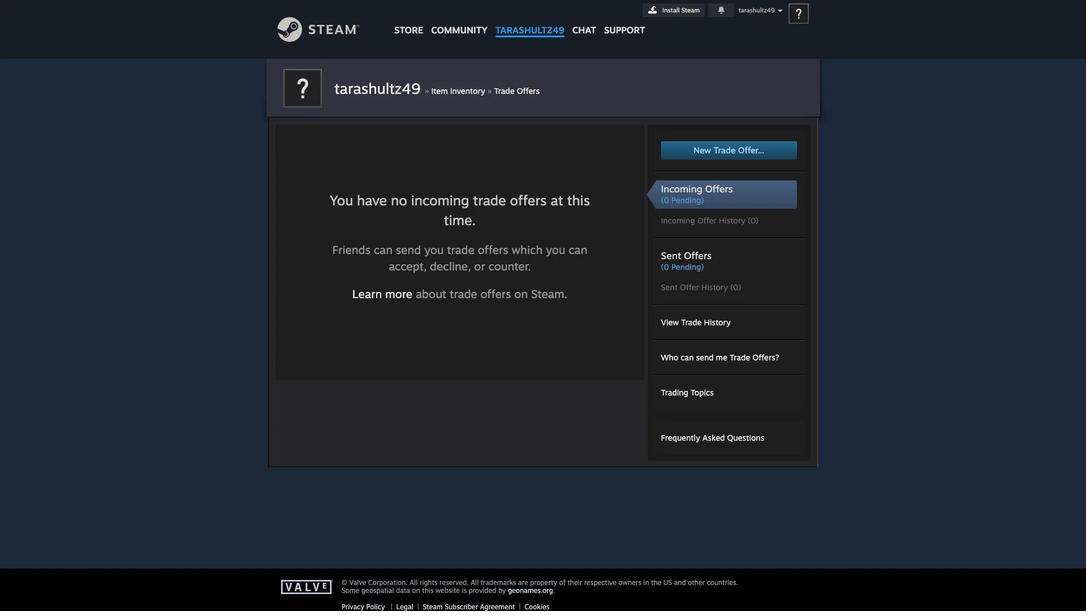 Task type: vqa. For each thing, say whether or not it's contained in the screenshot.
the top tarashultz49 link
yes



Task type: locate. For each thing, give the bounding box(es) containing it.
(0 inside incoming offers (0 pending)
[[662, 195, 670, 205]]

1 horizontal spatial »
[[488, 85, 492, 96]]

sent up sent offer history (0)
[[662, 250, 682, 261]]

offers
[[510, 192, 547, 209], [478, 243, 509, 257], [481, 287, 511, 301]]

0 horizontal spatial (0)
[[731, 282, 742, 292]]

1 vertical spatial history
[[702, 282, 729, 292]]

incoming inside incoming offers (0 pending)
[[662, 183, 703, 195]]

(0 up sent offer history (0)
[[662, 262, 670, 272]]

this right "at"
[[567, 192, 590, 209]]

trade inside you have no incoming trade offers at this time.
[[473, 192, 506, 209]]

send for you
[[396, 243, 421, 257]]

0 vertical spatial incoming
[[662, 183, 703, 195]]

accept,
[[389, 259, 427, 274]]

us
[[664, 578, 673, 587]]

1 vertical spatial offer
[[681, 282, 700, 292]]

you
[[330, 192, 353, 209]]

property
[[530, 578, 558, 587]]

0 vertical spatial tarashultz49
[[739, 6, 775, 14]]

1 vertical spatial (0)
[[731, 282, 742, 292]]

0 horizontal spatial all
[[410, 578, 418, 587]]

2 pending) from the top
[[672, 262, 705, 272]]

2 incoming from the top
[[662, 216, 696, 225]]

provided
[[469, 586, 497, 595]]

» left item
[[425, 85, 429, 96]]

this
[[567, 192, 590, 209], [422, 586, 434, 595]]

(0)
[[748, 216, 759, 225], [731, 282, 742, 292]]

history for (0 pending)
[[702, 282, 729, 292]]

1 horizontal spatial can
[[569, 243, 588, 257]]

learn more link
[[352, 287, 413, 301]]

tarashultz49
[[739, 6, 775, 14], [496, 24, 565, 36], [334, 79, 421, 97]]

offers up or at the left top of page
[[478, 243, 509, 257]]

.
[[553, 586, 555, 595]]

rights
[[420, 578, 438, 587]]

0 vertical spatial sent
[[662, 250, 682, 261]]

history
[[719, 216, 746, 225], [702, 282, 729, 292], [705, 318, 731, 327]]

2 vertical spatial trade
[[450, 287, 477, 301]]

0 horizontal spatial tarashultz49 link
[[334, 79, 425, 97]]

trade up time.
[[473, 192, 506, 209]]

sent inside sent offers (0 pending)
[[662, 250, 682, 261]]

1 vertical spatial incoming
[[662, 216, 696, 225]]

(0 inside sent offers (0 pending)
[[662, 262, 670, 272]]

in
[[644, 578, 649, 587]]

trade right new
[[714, 145, 736, 156]]

(0
[[662, 195, 670, 205], [662, 262, 670, 272]]

0 vertical spatial history
[[719, 216, 746, 225]]

0 vertical spatial this
[[567, 192, 590, 209]]

1 vertical spatial this
[[422, 586, 434, 595]]

0 vertical spatial trade
[[473, 192, 506, 209]]

frequently
[[662, 433, 701, 443]]

history inside sent offer history (0) link
[[702, 282, 729, 292]]

2 horizontal spatial can
[[681, 353, 694, 362]]

can
[[374, 243, 393, 257], [569, 243, 588, 257], [681, 353, 694, 362]]

1 horizontal spatial this
[[567, 192, 590, 209]]

incoming
[[411, 192, 469, 209]]

trade inside tarashultz49 » item inventory » trade offers
[[494, 86, 515, 96]]

1 vertical spatial offers
[[706, 183, 734, 195]]

can right which
[[569, 243, 588, 257]]

and
[[674, 578, 686, 587]]

you up decline,
[[424, 243, 444, 257]]

offers inside incoming offers (0 pending)
[[706, 183, 734, 195]]

this left website
[[422, 586, 434, 595]]

(0) for (0 pending)
[[731, 282, 742, 292]]

2 sent from the top
[[662, 282, 678, 292]]

pending) up incoming offer history (0)
[[672, 195, 705, 205]]

offers down counter.
[[481, 287, 511, 301]]

pending) for incoming
[[672, 195, 705, 205]]

incoming up incoming offer history (0)
[[662, 183, 703, 195]]

on left steam.
[[515, 287, 528, 301]]

0 vertical spatial offer
[[698, 216, 717, 225]]

pending) inside incoming offers (0 pending)
[[672, 195, 705, 205]]

by
[[499, 586, 506, 595]]

1 vertical spatial sent
[[662, 282, 678, 292]]

0 vertical spatial offers
[[517, 86, 540, 96]]

offer down incoming offers (0 pending)
[[698, 216, 717, 225]]

1 vertical spatial (0
[[662, 262, 670, 272]]

incoming
[[662, 183, 703, 195], [662, 216, 696, 225]]

0 horizontal spatial tarashultz49
[[334, 79, 421, 97]]

send up accept,
[[396, 243, 421, 257]]

offers for which
[[478, 243, 509, 257]]

1 horizontal spatial you
[[546, 243, 566, 257]]

1 sent from the top
[[662, 250, 682, 261]]

0 vertical spatial (0
[[662, 195, 670, 205]]

this inside you have no incoming trade offers at this time.
[[567, 192, 590, 209]]

offers left "at"
[[510, 192, 547, 209]]

geonames.org
[[508, 586, 553, 595]]

send inside friends can send you trade offers which you can accept, decline, or counter.
[[396, 243, 421, 257]]

offer
[[698, 216, 717, 225], [681, 282, 700, 292]]

trade up decline,
[[447, 243, 475, 257]]

no
[[391, 192, 407, 209]]

you right which
[[546, 243, 566, 257]]

0 horizontal spatial can
[[374, 243, 393, 257]]

sent down sent offers (0 pending)
[[662, 282, 678, 292]]

1 vertical spatial trade
[[447, 243, 475, 257]]

can right who
[[681, 353, 694, 362]]

0 horizontal spatial this
[[422, 586, 434, 595]]

trade right inventory
[[494, 86, 515, 96]]

» right inventory
[[488, 85, 492, 96]]

0 vertical spatial (0)
[[748, 216, 759, 225]]

pending) inside sent offers (0 pending)
[[672, 262, 705, 272]]

1 vertical spatial pending)
[[672, 262, 705, 272]]

history up who can send me trade offers?
[[705, 318, 731, 327]]

pending)
[[672, 195, 705, 205], [672, 262, 705, 272]]

support
[[604, 24, 646, 36]]

trade offers link
[[494, 86, 540, 96]]

view trade history
[[662, 318, 731, 327]]

all right is at the bottom of page
[[471, 578, 479, 587]]

0 vertical spatial offers
[[510, 192, 547, 209]]

2 you from the left
[[546, 243, 566, 257]]

1 (0 from the top
[[662, 195, 670, 205]]

0 vertical spatial pending)
[[672, 195, 705, 205]]

send
[[396, 243, 421, 257], [697, 353, 714, 362]]

trading topics
[[662, 388, 715, 397]]

trade inside friends can send you trade offers which you can accept, decline, or counter.
[[447, 243, 475, 257]]

0 horizontal spatial on
[[412, 586, 420, 595]]

1 horizontal spatial on
[[515, 287, 528, 301]]

0 horizontal spatial send
[[396, 243, 421, 257]]

decline,
[[430, 259, 471, 274]]

incoming down incoming offers (0 pending)
[[662, 216, 696, 225]]

(0) for incoming offers
[[748, 216, 759, 225]]

learn more about trade offers on steam.
[[352, 287, 568, 301]]

sent offers (0 pending)
[[662, 250, 712, 272]]

can for who
[[681, 353, 694, 362]]

send for me
[[697, 353, 714, 362]]

1 all from the left
[[410, 578, 418, 587]]

2 (0 from the top
[[662, 262, 670, 272]]

on right data
[[412, 586, 420, 595]]

0 horizontal spatial you
[[424, 243, 444, 257]]

pending) up sent offer history (0)
[[672, 262, 705, 272]]

offer for (0 pending)
[[681, 282, 700, 292]]

trade
[[473, 192, 506, 209], [447, 243, 475, 257], [450, 287, 477, 301]]

incoming offer history (0) link
[[662, 215, 797, 226]]

are
[[518, 578, 528, 587]]

questions
[[728, 433, 765, 443]]

install steam
[[663, 6, 700, 14]]

2 horizontal spatial tarashultz49
[[739, 6, 775, 14]]

0 vertical spatial send
[[396, 243, 421, 257]]

2 all from the left
[[471, 578, 479, 587]]

1 horizontal spatial all
[[471, 578, 479, 587]]

1 vertical spatial offers
[[478, 243, 509, 257]]

©
[[342, 578, 347, 587]]

other
[[688, 578, 705, 587]]

offers for sent
[[685, 250, 712, 261]]

2 vertical spatial offers
[[685, 250, 712, 261]]

sent for offers
[[662, 250, 682, 261]]

0 vertical spatial tarashultz49 link
[[492, 0, 569, 41]]

all left rights on the left of page
[[410, 578, 418, 587]]

1 horizontal spatial (0)
[[748, 216, 759, 225]]

history down sent offers (0 pending)
[[702, 282, 729, 292]]

offers inside sent offers (0 pending)
[[685, 250, 712, 261]]

send left me
[[697, 353, 714, 362]]

tarashultz49 link
[[492, 0, 569, 41], [334, 79, 425, 97]]

offers inside friends can send you trade offers which you can accept, decline, or counter.
[[478, 243, 509, 257]]

offers inside you have no incoming trade offers at this time.
[[510, 192, 547, 209]]

inventory
[[450, 86, 485, 96]]

1 you from the left
[[424, 243, 444, 257]]

history down incoming offers (0 pending)
[[719, 216, 746, 225]]

view
[[662, 318, 680, 327]]

2 vertical spatial offers
[[481, 287, 511, 301]]

0 horizontal spatial »
[[425, 85, 429, 96]]

on
[[515, 287, 528, 301], [412, 586, 420, 595]]

history inside incoming offer history (0) link
[[719, 216, 746, 225]]

valve logo image
[[281, 580, 336, 595]]

1 incoming from the top
[[662, 183, 703, 195]]

who can send me trade offers? link
[[662, 353, 780, 362]]

offer down sent offers (0 pending)
[[681, 282, 700, 292]]

1 horizontal spatial send
[[697, 353, 714, 362]]

1 vertical spatial tarashultz49
[[496, 24, 565, 36]]

1 pending) from the top
[[672, 195, 705, 205]]

trade for incoming
[[473, 192, 506, 209]]

on inside © valve corporation. all rights reserved. all trademarks are property of their respective owners in the us and other countries. some geospatial data on this website is provided by geonames.org .
[[412, 586, 420, 595]]

which
[[512, 243, 543, 257]]

»
[[425, 85, 429, 96], [488, 85, 492, 96]]

trade right me
[[730, 353, 751, 362]]

2 vertical spatial history
[[705, 318, 731, 327]]

sent
[[662, 250, 682, 261], [662, 282, 678, 292]]

this inside © valve corporation. all rights reserved. all trademarks are property of their respective owners in the us and other countries. some geospatial data on this website is provided by geonames.org .
[[422, 586, 434, 595]]

1 vertical spatial send
[[697, 353, 714, 362]]

steam
[[682, 6, 700, 14]]

can up accept,
[[374, 243, 393, 257]]

offers for at
[[510, 192, 547, 209]]

trade down decline,
[[450, 287, 477, 301]]

trade
[[494, 86, 515, 96], [714, 145, 736, 156], [682, 318, 702, 327], [730, 353, 751, 362]]

corporation.
[[368, 578, 408, 587]]

1 vertical spatial on
[[412, 586, 420, 595]]

2 » from the left
[[488, 85, 492, 96]]

(0 up incoming offer history (0)
[[662, 195, 670, 205]]



Task type: describe. For each thing, give the bounding box(es) containing it.
trademarks
[[481, 578, 517, 587]]

who
[[662, 353, 679, 362]]

trading topics link
[[662, 388, 715, 397]]

tarashultz49 » item inventory » trade offers
[[334, 79, 540, 97]]

new
[[694, 145, 712, 156]]

frequently asked questions
[[662, 433, 765, 443]]

1 horizontal spatial tarashultz49
[[496, 24, 565, 36]]

have
[[357, 192, 387, 209]]

reserved.
[[440, 578, 469, 587]]

at
[[551, 192, 563, 209]]

community link
[[427, 0, 492, 41]]

incoming for offer
[[662, 216, 696, 225]]

install
[[663, 6, 680, 14]]

friends can send you trade offers which you can accept, decline, or counter.
[[333, 243, 588, 274]]

or
[[474, 259, 485, 274]]

community
[[431, 24, 488, 36]]

website
[[436, 586, 460, 595]]

incoming offer history (0)
[[662, 216, 759, 225]]

the
[[651, 578, 662, 587]]

store
[[394, 24, 423, 36]]

who can send me trade offers?
[[662, 353, 780, 362]]

view trade history link
[[662, 318, 731, 327]]

install steam link
[[643, 3, 705, 17]]

sent offer history (0) link
[[662, 282, 797, 293]]

item
[[432, 86, 448, 96]]

incoming for offers
[[662, 183, 703, 195]]

item inventory link
[[432, 86, 485, 96]]

1 horizontal spatial tarashultz49 link
[[492, 0, 569, 41]]

learn
[[352, 287, 382, 301]]

frequently asked questions link
[[662, 433, 765, 443]]

more
[[385, 287, 413, 301]]

offers inside tarashultz49 » item inventory » trade offers
[[517, 86, 540, 96]]

can for friends
[[374, 243, 393, 257]]

(0 for sent
[[662, 262, 670, 272]]

support link
[[600, 0, 650, 38]]

trade right view
[[682, 318, 702, 327]]

© valve corporation. all rights reserved. all trademarks are property of their respective owners in the us and other countries. some geospatial data on this website is provided by geonames.org .
[[342, 578, 738, 595]]

some
[[342, 586, 360, 595]]

steam.
[[531, 287, 568, 301]]

offers?
[[753, 353, 780, 362]]

incoming offers (0 pending)
[[662, 183, 734, 205]]

asked
[[703, 433, 726, 443]]

data
[[396, 586, 410, 595]]

sent offer history (0)
[[662, 282, 742, 292]]

(0 for incoming
[[662, 195, 670, 205]]

chat link
[[569, 0, 600, 38]]

history for incoming offers
[[719, 216, 746, 225]]

store link
[[391, 0, 427, 41]]

chat
[[573, 24, 597, 36]]

you have no incoming trade offers at this time.
[[330, 192, 590, 229]]

me
[[717, 353, 728, 362]]

time.
[[444, 212, 476, 229]]

new trade offer...
[[694, 145, 765, 156]]

offers for incoming
[[706, 183, 734, 195]]

offer...
[[739, 145, 765, 156]]

geonames.org link
[[508, 586, 553, 595]]

trading
[[662, 388, 689, 397]]

trade for you
[[447, 243, 475, 257]]

1 vertical spatial tarashultz49 link
[[334, 79, 425, 97]]

geospatial
[[362, 586, 394, 595]]

0 vertical spatial on
[[515, 287, 528, 301]]

counter.
[[489, 259, 531, 274]]

1 » from the left
[[425, 85, 429, 96]]

offer for incoming offers
[[698, 216, 717, 225]]

their
[[568, 578, 583, 587]]

friends
[[333, 243, 371, 257]]

about
[[416, 287, 447, 301]]

2 vertical spatial tarashultz49
[[334, 79, 421, 97]]

countries.
[[707, 578, 738, 587]]

owners
[[619, 578, 642, 587]]

sent for offer
[[662, 282, 678, 292]]

topics
[[691, 388, 715, 397]]

pending) for sent
[[672, 262, 705, 272]]

is
[[462, 586, 467, 595]]

valve
[[349, 578, 366, 587]]

of
[[559, 578, 566, 587]]

respective
[[584, 578, 617, 587]]



